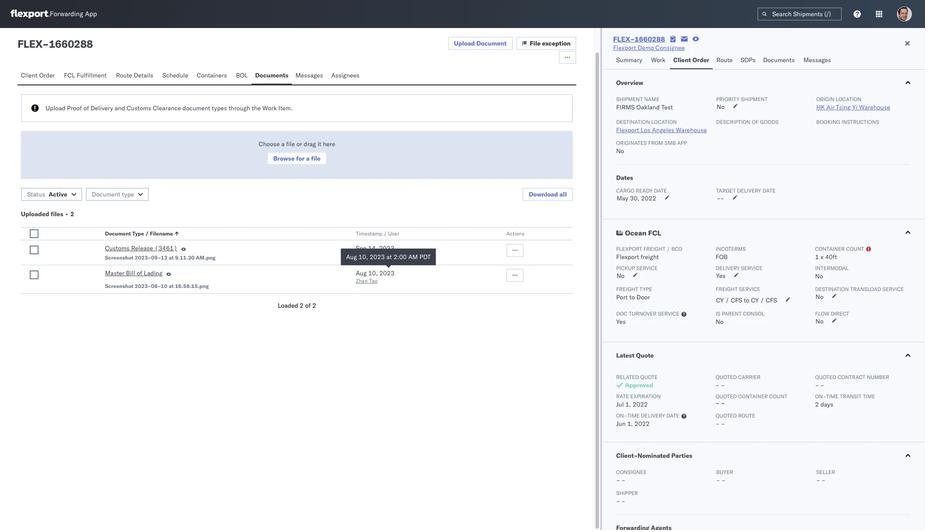 Task type: locate. For each thing, give the bounding box(es) containing it.
through
[[229, 104, 250, 112]]

route left sops
[[717, 56, 733, 64]]

1 vertical spatial document
[[92, 190, 120, 198]]

client down flex on the left
[[21, 71, 38, 79]]

client right work button
[[674, 56, 691, 64]]

date for may 30, 2022
[[654, 187, 667, 194]]

documents for right "documents" button
[[763, 56, 795, 64]]

quoted left carrier
[[716, 374, 737, 380]]

location for tsing
[[836, 96, 862, 102]]

route details button
[[112, 67, 159, 84]]

1 vertical spatial a
[[306, 155, 310, 162]]

date up the parties
[[667, 412, 680, 419]]

destination down intermodal no
[[815, 286, 849, 292]]

1 vertical spatial screenshot
[[105, 283, 134, 289]]

destination for service
[[815, 286, 849, 292]]

app right smb
[[677, 140, 687, 146]]

messages
[[804, 56, 831, 64], [296, 71, 323, 79]]

0 vertical spatial 2023-
[[135, 254, 151, 261]]

bco
[[672, 246, 683, 252]]

1 2023- from the top
[[135, 254, 151, 261]]

on-
[[815, 393, 826, 400], [616, 412, 627, 419]]

0 horizontal spatial client
[[21, 71, 38, 79]]

customs release (3461) link
[[105, 244, 177, 254]]

no up 'flow'
[[816, 293, 824, 301]]

10
[[161, 283, 167, 289]]

0 horizontal spatial time
[[627, 412, 640, 419]]

no down originates
[[616, 147, 624, 155]]

incoterms fob
[[716, 246, 746, 261]]

type inside freight type port to door
[[640, 286, 652, 292]]

1 vertical spatial count
[[769, 393, 788, 400]]

work right the
[[263, 104, 277, 112]]

1 vertical spatial yes
[[616, 318, 626, 326]]

and
[[115, 104, 125, 112]]

order down flex - 1660288
[[39, 71, 55, 79]]

freight up 'pickup service' at the right
[[641, 253, 659, 261]]

warehouse right yi
[[859, 103, 890, 111]]

1 horizontal spatial to
[[744, 296, 750, 304]]

cfs
[[731, 296, 742, 304], [766, 296, 777, 304]]

10, for at
[[359, 253, 368, 261]]

types
[[212, 104, 227, 112]]

route for route details
[[116, 71, 132, 79]]

incoterms
[[716, 246, 746, 252]]

on-time transit time 2 days
[[815, 393, 875, 408]]

flexport up originates
[[616, 126, 639, 134]]

jun
[[616, 420, 626, 428]]

route
[[738, 412, 756, 419]]

type up door
[[640, 286, 652, 292]]

2022 down 'on-time delivery date'
[[635, 420, 650, 428]]

consignee down client-
[[616, 469, 647, 475]]

customs left release
[[105, 244, 130, 252]]

latest
[[616, 351, 635, 359]]

delivery down fob
[[716, 265, 740, 271]]

warehouse inside destination location flexport los angeles warehouse
[[676, 126, 707, 134]]

of right loaded
[[305, 302, 311, 309]]

intermodal no
[[815, 265, 849, 280]]

to right port on the right bottom
[[630, 293, 635, 301]]

file down 'it'
[[311, 155, 321, 162]]

quoted left contract
[[815, 374, 836, 380]]

1 vertical spatial order
[[39, 71, 55, 79]]

1 horizontal spatial cy
[[751, 296, 759, 304]]

0 vertical spatial 10,
[[359, 253, 368, 261]]

2022 down ready
[[641, 194, 656, 202]]

destination
[[616, 119, 650, 125], [815, 286, 849, 292]]

quoted left the route
[[716, 412, 737, 419]]

2023- down master bill of lading link
[[135, 283, 151, 289]]

1 cfs from the left
[[731, 296, 742, 304]]

count inside quoted container count - -
[[769, 393, 788, 400]]

pickup
[[616, 265, 635, 271]]

service up service
[[741, 265, 763, 271]]

schedule
[[162, 71, 188, 79]]

location inside origin location hk air tsing yi warehouse
[[836, 96, 862, 102]]

transload
[[850, 286, 881, 292]]

30,
[[630, 194, 640, 202]]

1 vertical spatial documents
[[255, 71, 289, 79]]

0 vertical spatial yes
[[716, 272, 726, 280]]

0 horizontal spatial cy
[[716, 296, 724, 304]]

0 horizontal spatial app
[[85, 10, 97, 18]]

1 vertical spatial consignee
[[616, 469, 647, 475]]

a right for
[[306, 155, 310, 162]]

active
[[49, 190, 67, 198]]

0 vertical spatial documents
[[763, 56, 795, 64]]

location inside destination location flexport los angeles warehouse
[[651, 119, 677, 125]]

0 horizontal spatial type
[[122, 190, 134, 198]]

1 horizontal spatial a
[[306, 155, 310, 162]]

choose a file or drag it here
[[259, 140, 335, 148]]

of right proof
[[83, 104, 89, 112]]

container
[[815, 246, 845, 252]]

no
[[717, 103, 725, 111], [616, 147, 624, 155], [617, 272, 625, 280], [815, 272, 823, 280], [816, 293, 824, 301], [816, 317, 824, 325], [716, 318, 724, 326]]

documents for leftmost "documents" button
[[255, 71, 289, 79]]

--
[[717, 194, 724, 202]]

document type / filename button
[[103, 228, 338, 237]]

1 horizontal spatial cfs
[[766, 296, 777, 304]]

destination inside destination location flexport los angeles warehouse
[[616, 119, 650, 125]]

1 horizontal spatial route
[[717, 56, 733, 64]]

1 vertical spatial delivery
[[641, 412, 665, 419]]

on- inside the on-time transit time 2 days
[[815, 393, 826, 400]]

of right bill
[[137, 269, 142, 277]]

related quote
[[616, 374, 658, 380]]

flexport los angeles warehouse link
[[616, 126, 707, 134]]

0 vertical spatial upload
[[454, 39, 475, 47]]

screenshot up master
[[105, 254, 134, 261]]

1 freight from the left
[[616, 286, 638, 292]]

documents up the overview button
[[763, 56, 795, 64]]

yes down fob
[[716, 272, 726, 280]]

13
[[161, 254, 167, 261]]

on- up days
[[815, 393, 826, 400]]

freight up port on the right bottom
[[616, 286, 638, 292]]

route left details
[[116, 71, 132, 79]]

on- up jun in the right bottom of the page
[[616, 412, 627, 419]]

delivery
[[737, 187, 761, 194], [641, 412, 665, 419]]

contract
[[838, 374, 866, 380]]

1 vertical spatial work
[[263, 104, 277, 112]]

1 vertical spatial app
[[677, 140, 687, 146]]

0 vertical spatial destination
[[616, 119, 650, 125]]

quoted carrier - -
[[716, 374, 761, 389]]

0 vertical spatial location
[[836, 96, 862, 102]]

1 screenshot from the top
[[105, 254, 134, 261]]

2023 inside the aug 10, 2023 zhen tao
[[379, 269, 395, 277]]

goods
[[760, 119, 779, 125]]

2 vertical spatial 2022
[[635, 420, 650, 428]]

0 horizontal spatial file
[[286, 140, 295, 148]]

delivery service
[[716, 265, 763, 271]]

2022 for 1,
[[635, 420, 650, 428]]

0 horizontal spatial messages
[[296, 71, 323, 79]]

2023-
[[135, 254, 151, 261], [135, 283, 151, 289]]

fcl right ocean
[[648, 228, 661, 237]]

service right turnover
[[658, 310, 680, 317]]

ready
[[636, 187, 653, 194]]

of left the goods
[[752, 119, 759, 125]]

freight type port to door
[[616, 286, 652, 301]]

date right ready
[[654, 187, 667, 194]]

flexport up pickup
[[616, 253, 639, 261]]

at right 13
[[169, 254, 174, 261]]

fcl left fulfillment at the top left of the page
[[64, 71, 75, 79]]

2023 down aug 10, 2023 at 2:00 am pdt
[[379, 269, 395, 277]]

0 horizontal spatial route
[[116, 71, 132, 79]]

choose
[[259, 140, 280, 148]]

file
[[286, 140, 295, 148], [311, 155, 321, 162]]

freight for freight service
[[716, 286, 738, 292]]

messages left assignees
[[296, 71, 323, 79]]

destination location flexport los angeles warehouse
[[616, 119, 707, 134]]

0 vertical spatial warehouse
[[859, 103, 890, 111]]

destination transload service
[[815, 286, 904, 292]]

1 horizontal spatial location
[[836, 96, 862, 102]]

delivery left and
[[91, 104, 113, 112]]

doc turnover service
[[616, 310, 680, 317]]

at for aug 10, 2023
[[169, 283, 174, 289]]

client order right work button
[[674, 56, 710, 64]]

flexport down ocean
[[616, 246, 642, 252]]

0 vertical spatial screenshot
[[105, 254, 134, 261]]

freight up cy / cfs to cy / cfs
[[716, 286, 738, 292]]

10,
[[359, 253, 368, 261], [368, 269, 378, 277]]

0 vertical spatial client order
[[674, 56, 710, 64]]

shipment name firms oakland test
[[616, 96, 673, 111]]

/ up consol
[[761, 296, 764, 304]]

0 vertical spatial 2023
[[379, 244, 394, 252]]

browse for a file
[[273, 155, 321, 162]]

2023 down 14,
[[370, 253, 385, 261]]

0 vertical spatial aug
[[346, 253, 357, 261]]

quoted inside quoted contract number - - rate expiration jul 1, 2022
[[815, 374, 836, 380]]

to
[[630, 293, 635, 301], [744, 296, 750, 304]]

jun 1, 2022
[[616, 420, 650, 428]]

document for document type / filename
[[105, 230, 131, 237]]

no inside originates from smb app no
[[616, 147, 624, 155]]

quote
[[636, 351, 654, 359]]

work
[[651, 56, 666, 64], [263, 104, 277, 112]]

yes
[[716, 272, 726, 280], [616, 318, 626, 326]]

1 vertical spatial 2023
[[370, 253, 385, 261]]

to inside freight type port to door
[[630, 293, 635, 301]]

document for document type
[[92, 190, 120, 198]]

1 horizontal spatial client order button
[[670, 52, 713, 69]]

cy
[[716, 296, 724, 304], [751, 296, 759, 304]]

type for freight type port to door
[[640, 286, 652, 292]]

aug inside the aug 10, 2023 zhen tao
[[356, 269, 367, 277]]

to down service
[[744, 296, 750, 304]]

1 horizontal spatial file
[[311, 155, 321, 162]]

2 vertical spatial 2023
[[379, 269, 395, 277]]

quoted down "quoted carrier - -"
[[716, 393, 737, 400]]

1 vertical spatial 10,
[[368, 269, 378, 277]]

quoted inside "quoted carrier - -"
[[716, 374, 737, 380]]

1 horizontal spatial order
[[693, 56, 710, 64]]

1 vertical spatial customs
[[105, 244, 130, 252]]

consignee
[[656, 44, 685, 52], [616, 469, 647, 475]]

Search Shipments (/) text field
[[758, 7, 842, 21]]

2023- for sep
[[135, 254, 151, 261]]

freight down ocean fcl at the right of the page
[[644, 246, 666, 252]]

aug down sep
[[346, 253, 357, 261]]

aug
[[346, 253, 357, 261], [356, 269, 367, 277]]

0 vertical spatial count
[[846, 246, 865, 252]]

turnover
[[629, 310, 657, 317]]

file inside button
[[311, 155, 321, 162]]

1 vertical spatial freight
[[641, 253, 659, 261]]

2 vertical spatial document
[[105, 230, 131, 237]]

0 horizontal spatial to
[[630, 293, 635, 301]]

0 vertical spatial freight
[[644, 246, 666, 252]]

2023 inside sep 14, 2023 vasco teste
[[379, 244, 394, 252]]

uploaded
[[21, 210, 49, 218]]

0 horizontal spatial documents button
[[252, 67, 292, 84]]

1 horizontal spatial freight
[[716, 286, 738, 292]]

seller
[[816, 469, 835, 475]]

shipper - -
[[616, 490, 638, 505]]

flexport demo consignee
[[613, 44, 685, 52]]

upload inside upload document button
[[454, 39, 475, 47]]

customs right and
[[127, 104, 151, 112]]

0 horizontal spatial documents
[[255, 71, 289, 79]]

download all button
[[523, 188, 573, 201]]

aug 10, 2023 zhen tao
[[356, 269, 395, 284]]

1660288 down forwarding app
[[49, 37, 93, 50]]

1 vertical spatial warehouse
[[676, 126, 707, 134]]

None checkbox
[[30, 229, 39, 238], [30, 246, 39, 254], [30, 270, 39, 279], [30, 229, 39, 238], [30, 246, 39, 254], [30, 270, 39, 279]]

1 vertical spatial on-
[[616, 412, 627, 419]]

location up hk air tsing yi warehouse link on the top right of page
[[836, 96, 862, 102]]

1 vertical spatial file
[[311, 155, 321, 162]]

time for on-time transit time 2 days
[[826, 393, 839, 400]]

0 vertical spatial on-
[[815, 393, 826, 400]]

/ up parent
[[726, 296, 729, 304]]

0 vertical spatial a
[[281, 140, 285, 148]]

a right choose
[[281, 140, 285, 148]]

0 horizontal spatial upload
[[46, 104, 65, 112]]

time right transit
[[863, 393, 875, 400]]

2023 up aug 10, 2023 at 2:00 am pdt
[[379, 244, 394, 252]]

name
[[644, 96, 660, 102]]

no down is
[[716, 318, 724, 326]]

0 horizontal spatial destination
[[616, 119, 650, 125]]

0 horizontal spatial freight
[[616, 286, 638, 292]]

the
[[252, 104, 261, 112]]

2:00
[[394, 253, 407, 261]]

am
[[408, 253, 418, 261]]

freight inside freight type port to door
[[616, 286, 638, 292]]

destination for flexport
[[616, 119, 650, 125]]

1 horizontal spatial documents
[[763, 56, 795, 64]]

quoted for quoted container count - -
[[716, 393, 737, 400]]

expiration
[[631, 393, 661, 400]]

1 vertical spatial 2023-
[[135, 283, 151, 289]]

screenshot
[[105, 254, 134, 261], [105, 283, 134, 289]]

time up days
[[826, 393, 839, 400]]

2 inside the on-time transit time 2 days
[[815, 400, 819, 408]]

1 cy from the left
[[716, 296, 724, 304]]

1 vertical spatial type
[[640, 286, 652, 292]]

documents button right bol
[[252, 67, 292, 84]]

1 horizontal spatial time
[[826, 393, 839, 400]]

upload proof of delivery and customs clearance document types through the work item.
[[46, 104, 293, 112]]

service
[[739, 286, 761, 292]]

file left or
[[286, 140, 295, 148]]

or
[[297, 140, 302, 148]]

container
[[738, 393, 768, 400]]

2023- down release
[[135, 254, 151, 261]]

0 vertical spatial route
[[717, 56, 733, 64]]

type inside button
[[122, 190, 134, 198]]

messages up origin
[[804, 56, 831, 64]]

intermodal
[[815, 265, 849, 271]]

10, down sep
[[359, 253, 368, 261]]

1 horizontal spatial app
[[677, 140, 687, 146]]

1 horizontal spatial on-
[[815, 393, 826, 400]]

consignee up work button
[[656, 44, 685, 52]]

delivery right target
[[737, 187, 761, 194]]

no inside intermodal no
[[815, 272, 823, 280]]

date up ocean fcl 'button'
[[763, 187, 776, 194]]

ocean fcl button
[[602, 219, 925, 246]]

cy up is
[[716, 296, 724, 304]]

yes down doc at the right of page
[[616, 318, 626, 326]]

file exception button
[[516, 37, 577, 50], [516, 37, 577, 50]]

2023 for tao
[[379, 269, 395, 277]]

2 screenshot from the top
[[105, 283, 134, 289]]

1 vertical spatial location
[[651, 119, 677, 125]]

/ right type on the left top of page
[[145, 230, 149, 237]]

0 vertical spatial consignee
[[656, 44, 685, 52]]

1 horizontal spatial client
[[674, 56, 691, 64]]

1 horizontal spatial destination
[[815, 286, 849, 292]]

1 horizontal spatial client order
[[674, 56, 710, 64]]

1 horizontal spatial warehouse
[[859, 103, 890, 111]]

on- for on-time delivery date
[[616, 412, 627, 419]]

order left route button
[[693, 56, 710, 64]]

messages button
[[800, 52, 836, 69], [292, 67, 328, 84]]

2023- for aug
[[135, 283, 151, 289]]

1660288 up flexport demo consignee
[[635, 35, 665, 43]]

no inside is parent consol no
[[716, 318, 724, 326]]

no down priority
[[717, 103, 725, 111]]

destination up 'los'
[[616, 119, 650, 125]]

documents button up the overview button
[[760, 52, 800, 69]]

type
[[132, 230, 144, 237]]

0 vertical spatial type
[[122, 190, 134, 198]]

0 horizontal spatial 1660288
[[49, 37, 93, 50]]

0 horizontal spatial consignee
[[616, 469, 647, 475]]

1 horizontal spatial upload
[[454, 39, 475, 47]]

quoted for quoted contract number - - rate expiration jul 1, 2022
[[815, 374, 836, 380]]

1,
[[626, 400, 631, 408], [627, 420, 633, 428]]

quoted inside quoted container count - -
[[716, 393, 737, 400]]

port
[[616, 293, 628, 301]]

1 horizontal spatial consignee
[[656, 44, 685, 52]]

2 cy from the left
[[751, 296, 759, 304]]

screenshot down master
[[105, 283, 134, 289]]

client order down flex on the left
[[21, 71, 55, 79]]

1, right jun in the right bottom of the page
[[627, 420, 633, 428]]

yi
[[853, 103, 858, 111]]

1 vertical spatial 2022
[[633, 400, 648, 408]]

app right forwarding in the top of the page
[[85, 10, 97, 18]]

time up jun 1, 2022 on the right of page
[[627, 412, 640, 419]]

2 freight from the left
[[716, 286, 738, 292]]

at right 10
[[169, 283, 174, 289]]

client order button
[[670, 52, 713, 69], [18, 67, 61, 84]]

1 vertical spatial client order
[[21, 71, 55, 79]]

count right container
[[846, 246, 865, 252]]

1 horizontal spatial yes
[[716, 272, 726, 280]]

cy down service
[[751, 296, 759, 304]]

flow
[[815, 310, 830, 317]]

2022 down expiration
[[633, 400, 648, 408]]

0 horizontal spatial delivery
[[641, 412, 665, 419]]

clearance
[[153, 104, 181, 112]]

10, inside the aug 10, 2023 zhen tao
[[368, 269, 378, 277]]

files
[[51, 210, 63, 218]]

0 vertical spatial fcl
[[64, 71, 75, 79]]

quoted inside quoted route - -
[[716, 412, 737, 419]]

1 vertical spatial fcl
[[648, 228, 661, 237]]

aug 10, 2023 at 2:00 am pdt
[[346, 253, 431, 261]]

1 horizontal spatial fcl
[[648, 228, 661, 237]]

1 vertical spatial aug
[[356, 269, 367, 277]]

details
[[134, 71, 153, 79]]

1 horizontal spatial messages button
[[800, 52, 836, 69]]

flexport down flex-
[[613, 44, 636, 52]]

location for angeles
[[651, 119, 677, 125]]

teste
[[372, 253, 383, 259]]

0 horizontal spatial on-
[[616, 412, 627, 419]]

customs
[[127, 104, 151, 112], [105, 244, 130, 252]]

nominated
[[638, 452, 670, 460]]

0 vertical spatial messages
[[804, 56, 831, 64]]

exception
[[542, 39, 571, 47]]

warehouse
[[859, 103, 890, 111], [676, 126, 707, 134]]

warehouse right angeles
[[676, 126, 707, 134]]

0 horizontal spatial fcl
[[64, 71, 75, 79]]

uploaded files ∙ 2
[[21, 210, 74, 218]]

2 2023- from the top
[[135, 283, 151, 289]]

delivery down expiration
[[641, 412, 665, 419]]

no down "intermodal"
[[815, 272, 823, 280]]

no down 'flow'
[[816, 317, 824, 325]]

0 vertical spatial work
[[651, 56, 666, 64]]



Task type: describe. For each thing, give the bounding box(es) containing it.
item.
[[279, 104, 293, 112]]

of for upload proof of delivery and customs clearance document types through the work item.
[[83, 104, 89, 112]]

quoted container count - -
[[716, 393, 788, 407]]

0 vertical spatial document
[[476, 39, 507, 47]]

all
[[560, 190, 567, 198]]

flexport. image
[[11, 10, 50, 18]]

document type / filename
[[105, 230, 173, 237]]

1 horizontal spatial count
[[846, 246, 865, 252]]

ocean fcl
[[625, 228, 661, 237]]

priority
[[716, 96, 740, 102]]

0 vertical spatial app
[[85, 10, 97, 18]]

transit
[[840, 393, 862, 400]]

10, for zhen
[[368, 269, 378, 277]]

dates
[[616, 174, 633, 182]]

quoted for quoted carrier - -
[[716, 374, 737, 380]]

2023 for 2:00
[[370, 253, 385, 261]]

forwarding
[[50, 10, 83, 18]]

sep 14, 2023 vasco teste
[[356, 244, 394, 259]]

test
[[661, 103, 673, 111]]

schedule button
[[159, 67, 193, 84]]

to for cy
[[744, 296, 750, 304]]

1 horizontal spatial documents button
[[760, 52, 800, 69]]

client-nominated parties
[[616, 452, 693, 460]]

container count
[[815, 246, 865, 252]]

1 horizontal spatial messages
[[804, 56, 831, 64]]

description of goods
[[716, 119, 779, 125]]

date for --
[[763, 187, 776, 194]]

screenshot for aug
[[105, 283, 134, 289]]

client-
[[616, 452, 638, 460]]

instructions
[[842, 119, 879, 125]]

0 horizontal spatial delivery
[[91, 104, 113, 112]]

door
[[637, 293, 650, 301]]

x
[[821, 253, 824, 261]]

fcl inside button
[[64, 71, 75, 79]]

app inside originates from smb app no
[[677, 140, 687, 146]]

fob
[[716, 253, 728, 261]]

0 vertical spatial file
[[286, 140, 295, 148]]

route for route
[[717, 56, 733, 64]]

browse for a file button
[[267, 152, 327, 165]]

hk
[[816, 103, 825, 111]]

2023 for teste
[[379, 244, 394, 252]]

originates
[[616, 140, 647, 146]]

of for master bill of lading
[[137, 269, 142, 277]]

2022 for 30,
[[641, 194, 656, 202]]

upload for upload document
[[454, 39, 475, 47]]

rate
[[616, 393, 629, 400]]

customs inside customs release (3461) link
[[105, 244, 130, 252]]

no down pickup
[[617, 272, 625, 280]]

vasco
[[356, 253, 370, 259]]

on- for on-time transit time 2 days
[[815, 393, 826, 400]]

9.11.30
[[175, 254, 195, 261]]

carrier
[[738, 374, 761, 380]]

2022 inside quoted contract number - - rate expiration jul 1, 2022
[[633, 400, 648, 408]]

quoted for quoted route - -
[[716, 412, 737, 419]]

file exception
[[530, 39, 571, 47]]

flex - 1660288
[[18, 37, 93, 50]]

booking instructions
[[816, 119, 879, 125]]

at left 2:00
[[386, 253, 392, 261]]

summary button
[[613, 52, 648, 69]]

number
[[867, 374, 890, 380]]

forwarding app
[[50, 10, 97, 18]]

work inside work button
[[651, 56, 666, 64]]

0 horizontal spatial a
[[281, 140, 285, 148]]

here
[[323, 140, 335, 148]]

document type button
[[86, 188, 149, 201]]

fcl inside 'button'
[[648, 228, 661, 237]]

flexport freight / bco flexport freight
[[616, 246, 683, 261]]

a inside browse for a file button
[[306, 155, 310, 162]]

to for door
[[630, 293, 635, 301]]

freight for freight type port to door
[[616, 286, 638, 292]]

cargo ready date
[[616, 187, 667, 194]]

fcl fulfillment
[[64, 71, 107, 79]]

sep
[[356, 244, 367, 252]]

upload for upload proof of delivery and customs clearance document types through the work item.
[[46, 104, 65, 112]]

service right transload
[[883, 286, 904, 292]]

browse
[[273, 155, 295, 162]]

0 horizontal spatial yes
[[616, 318, 626, 326]]

at for sep 14, 2023
[[169, 254, 174, 261]]

flexport inside destination location flexport los angeles warehouse
[[616, 126, 639, 134]]

of for loaded 2 of 2
[[305, 302, 311, 309]]

flexport demo consignee link
[[613, 43, 685, 52]]

sops
[[741, 56, 756, 64]]

/ inside flexport freight / bco flexport freight
[[667, 246, 670, 252]]

freight service
[[716, 286, 761, 292]]

service down flexport freight / bco flexport freight
[[637, 265, 658, 271]]

it
[[318, 140, 321, 148]]

los
[[641, 126, 651, 134]]

aug for aug 10, 2023 zhen tao
[[356, 269, 367, 277]]

1, inside quoted contract number - - rate expiration jul 1, 2022
[[626, 400, 631, 408]]

∙
[[65, 210, 69, 218]]

related
[[616, 374, 639, 380]]

description
[[716, 119, 751, 125]]

screenshot 2023-09-13 at 9.11.30 am.png
[[105, 254, 216, 261]]

flex
[[18, 37, 42, 50]]

1 horizontal spatial 1660288
[[635, 35, 665, 43]]

master bill of lading link
[[105, 269, 162, 279]]

1 vertical spatial client
[[21, 71, 38, 79]]

overview button
[[602, 70, 925, 96]]

originates from smb app no
[[616, 140, 687, 155]]

time for on-time delivery date
[[627, 412, 640, 419]]

filename
[[150, 230, 173, 237]]

1 vertical spatial 1,
[[627, 420, 633, 428]]

2 cfs from the left
[[766, 296, 777, 304]]

0 horizontal spatial messages button
[[292, 67, 328, 84]]

shipment
[[741, 96, 768, 102]]

screenshot for sep
[[105, 254, 134, 261]]

2 horizontal spatial time
[[863, 393, 875, 400]]

parties
[[672, 452, 693, 460]]

consol
[[743, 310, 765, 317]]

download
[[529, 190, 558, 198]]

zhen
[[356, 278, 368, 284]]

type for document type
[[122, 190, 134, 198]]

approved
[[625, 381, 653, 389]]

warehouse inside origin location hk air tsing yi warehouse
[[859, 103, 890, 111]]

from
[[648, 140, 663, 146]]

smb
[[665, 140, 676, 146]]

1 vertical spatial messages
[[296, 71, 323, 79]]

containers
[[197, 71, 227, 79]]

sops button
[[737, 52, 760, 69]]

aug for aug 10, 2023 at 2:00 am pdt
[[346, 253, 357, 261]]

/ left user
[[384, 230, 387, 237]]

bill
[[126, 269, 135, 277]]

1 horizontal spatial delivery
[[716, 265, 740, 271]]

cy / cfs to cy / cfs
[[716, 296, 777, 304]]

demo
[[638, 44, 654, 52]]

am.png
[[196, 254, 216, 261]]

containers button
[[193, 67, 232, 84]]

0 horizontal spatial order
[[39, 71, 55, 79]]

target delivery date
[[716, 187, 776, 194]]

0 vertical spatial delivery
[[737, 187, 761, 194]]

bol button
[[232, 67, 252, 84]]

tsing
[[836, 103, 851, 111]]

target
[[716, 187, 736, 194]]

08-
[[151, 283, 161, 289]]

flex-1660288
[[613, 35, 665, 43]]

0 horizontal spatial client order button
[[18, 67, 61, 84]]

is
[[716, 310, 721, 317]]

1
[[815, 253, 819, 261]]

summary
[[616, 56, 642, 64]]

0 vertical spatial customs
[[127, 104, 151, 112]]

flexport inside flexport demo consignee link
[[613, 44, 636, 52]]

latest quote button
[[602, 342, 925, 369]]

actions
[[506, 230, 525, 237]]

0 horizontal spatial work
[[263, 104, 277, 112]]



Task type: vqa. For each thing, say whether or not it's contained in the screenshot.


